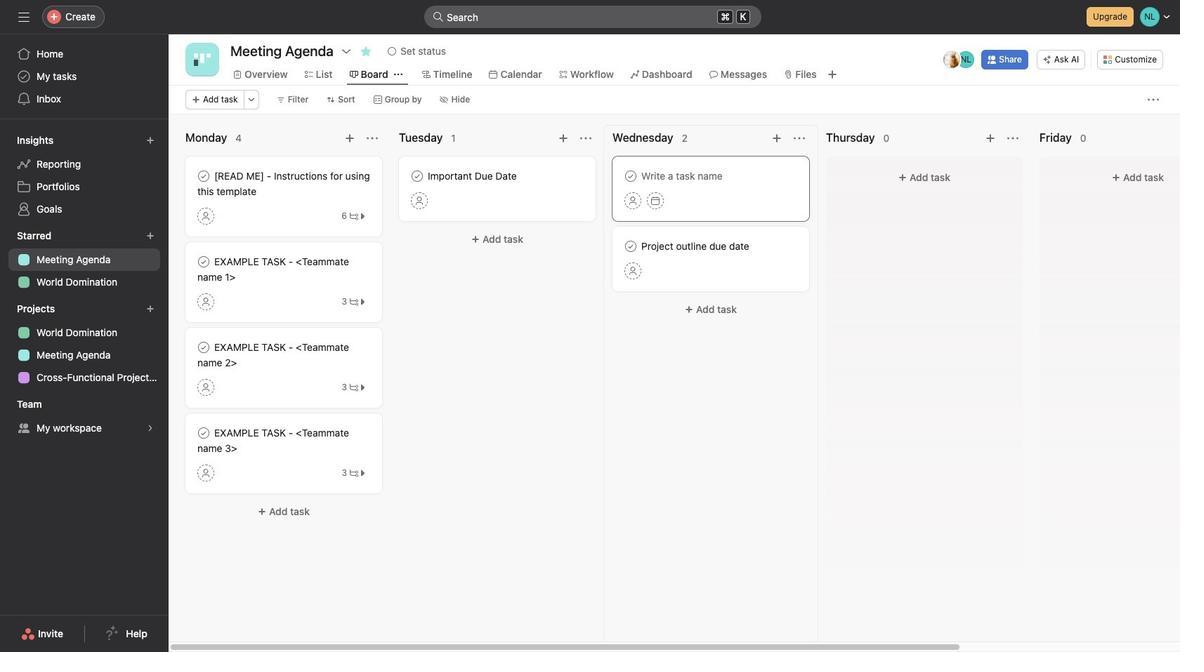 Task type: locate. For each thing, give the bounding box(es) containing it.
0 horizontal spatial more section actions image
[[580, 133, 592, 144]]

new project or portfolio image
[[146, 305, 155, 313]]

add tab image
[[827, 69, 838, 80]]

starred element
[[0, 223, 169, 297]]

new insights image
[[146, 136, 155, 145]]

0 horizontal spatial mark complete image
[[195, 168, 212, 185]]

2 mark complete checkbox from the top
[[195, 425, 212, 442]]

0 vertical spatial mark complete checkbox
[[195, 254, 212, 271]]

add items to starred image
[[146, 232, 155, 240]]

2 horizontal spatial add task image
[[985, 133, 996, 144]]

mark complete image
[[623, 238, 639, 255], [195, 254, 212, 271], [195, 339, 212, 356], [195, 425, 212, 442]]

Mark complete checkbox
[[195, 168, 212, 185], [409, 168, 426, 185], [623, 168, 639, 185], [623, 238, 639, 255], [195, 339, 212, 356]]

projects element
[[0, 297, 169, 392]]

more section actions image
[[580, 133, 592, 144], [794, 133, 805, 144], [1008, 133, 1019, 144]]

1 more section actions image from the left
[[580, 133, 592, 144]]

show options image
[[341, 46, 352, 57]]

more actions image
[[1148, 94, 1159, 105], [247, 96, 255, 104]]

Mark complete checkbox
[[195, 254, 212, 271], [195, 425, 212, 442]]

2 horizontal spatial more section actions image
[[1008, 133, 1019, 144]]

2 horizontal spatial mark complete image
[[623, 168, 639, 185]]

None field
[[424, 6, 762, 28]]

1 add task image from the left
[[344, 133, 356, 144]]

3 add task image from the left
[[985, 133, 996, 144]]

mark complete image
[[195, 168, 212, 185], [409, 168, 426, 185], [623, 168, 639, 185]]

Write a task name text field
[[625, 169, 797, 184]]

remove from starred image
[[360, 46, 372, 57]]

0 horizontal spatial add task image
[[344, 133, 356, 144]]

2 more section actions image from the left
[[794, 133, 805, 144]]

1 vertical spatial mark complete checkbox
[[195, 425, 212, 442]]

see details, my workspace image
[[146, 424, 155, 433]]

hide sidebar image
[[18, 11, 30, 22]]

3 more section actions image from the left
[[1008, 133, 1019, 144]]

1 horizontal spatial more section actions image
[[794, 133, 805, 144]]

add task image
[[344, 133, 356, 144], [771, 133, 783, 144], [985, 133, 996, 144]]

Search tasks, projects, and more text field
[[424, 6, 762, 28]]

2 add task image from the left
[[771, 133, 783, 144]]

1 horizontal spatial mark complete image
[[409, 168, 426, 185]]

1 horizontal spatial add task image
[[771, 133, 783, 144]]



Task type: describe. For each thing, give the bounding box(es) containing it.
0 horizontal spatial more actions image
[[247, 96, 255, 104]]

2 mark complete image from the left
[[409, 168, 426, 185]]

3 mark complete image from the left
[[623, 168, 639, 185]]

more section actions image
[[367, 133, 378, 144]]

global element
[[0, 34, 169, 119]]

tab actions image
[[394, 70, 402, 79]]

more section actions image for add task image
[[580, 133, 592, 144]]

1 mark complete checkbox from the top
[[195, 254, 212, 271]]

board image
[[194, 51, 211, 68]]

teams element
[[0, 392, 169, 443]]

more section actions image for third add task icon
[[1008, 133, 1019, 144]]

add task image for 3rd mark complete icon from the right
[[344, 133, 356, 144]]

more section actions image for 3rd mark complete icon from left's add task icon
[[794, 133, 805, 144]]

1 mark complete image from the left
[[195, 168, 212, 185]]

1 horizontal spatial more actions image
[[1148, 94, 1159, 105]]

add task image
[[558, 133, 569, 144]]

add task image for 3rd mark complete icon from left
[[771, 133, 783, 144]]

insights element
[[0, 128, 169, 223]]

prominent image
[[433, 11, 444, 22]]



Task type: vqa. For each thing, say whether or not it's contained in the screenshot.
The Projects element
yes



